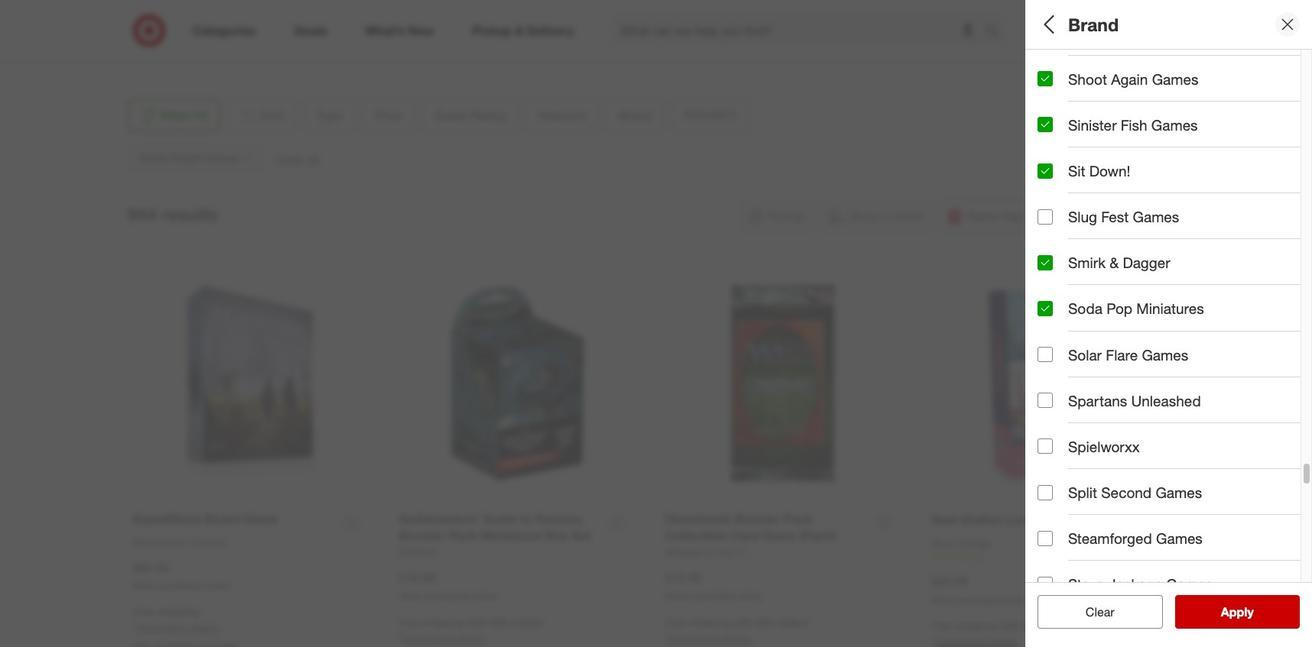 Task type: describe. For each thing, give the bounding box(es) containing it.
soda pop miniatures
[[1068, 300, 1204, 318]]

online for $18.99
[[472, 591, 496, 603]]

2f-
[[1255, 294, 1271, 307]]

brand 0-hr art & technology; 25th century games; 2f-spiele; 2
[[1038, 274, 1312, 307]]

clear all
[[1078, 605, 1122, 620]]

clear all button
[[1038, 596, 1163, 629]]

featured
[[1038, 221, 1099, 238]]

spartans
[[1068, 392, 1127, 410]]

shoot
[[1068, 70, 1107, 88]]

with for $15.95
[[733, 616, 753, 629]]

2835 commerce park drive fitchburg , wi 53719 us
[[140, 13, 272, 56]]

apply. for $15.95
[[723, 632, 752, 645]]

featured new
[[1038, 221, 1099, 253]]

price
[[1038, 114, 1074, 131]]

out
[[1120, 385, 1141, 402]]

solar
[[1068, 346, 1102, 364]]

dagger
[[1123, 254, 1170, 272]]

wi
[[190, 28, 203, 41]]

us
[[140, 43, 154, 56]]

& inside brand 0-hr art & technology; 25th century games; 2f-spiele; 2
[[1079, 294, 1086, 307]]

slug fest games
[[1068, 208, 1179, 226]]

$20.99 when purchased online
[[931, 574, 1028, 606]]

$100;
[[1243, 133, 1269, 146]]

commerce
[[166, 13, 220, 26]]

stock
[[1161, 385, 1197, 402]]

free for $20.99
[[931, 620, 953, 633]]

spielworxx
[[1068, 438, 1140, 456]]

include out of stock
[[1068, 385, 1197, 402]]

shoot again games
[[1068, 70, 1198, 88]]

guest rating button
[[1038, 157, 1312, 210]]

$84.95
[[133, 560, 170, 575]]

brand for brand 0-hr art & technology; 25th century games; 2f-spiele; 2
[[1038, 274, 1079, 292]]

jackson
[[1108, 576, 1162, 594]]

rating
[[1082, 173, 1128, 190]]

shipping for $15.95
[[689, 616, 730, 629]]

$20.99
[[931, 574, 968, 589]]

fest
[[1101, 208, 1129, 226]]

guest
[[1038, 173, 1078, 190]]

fitchburg
[[140, 28, 184, 41]]

$15.95
[[665, 571, 702, 586]]

slug
[[1068, 208, 1097, 226]]

online for $15.95
[[738, 591, 762, 603]]

steve jackson games
[[1068, 576, 1213, 594]]

pop
[[1107, 300, 1132, 318]]

Slug Fest Games checkbox
[[1038, 209, 1053, 225]]

cards;
[[1267, 80, 1299, 93]]

Include out of stock checkbox
[[1038, 386, 1053, 401]]

purchased for $20.99
[[958, 595, 1001, 606]]

games up steve jackson games
[[1156, 530, 1203, 548]]

Sit Down! checkbox
[[1038, 163, 1053, 179]]

Steamforged Games checkbox
[[1038, 531, 1053, 546]]

* down $18.99 at the bottom of page
[[399, 632, 403, 645]]

see results
[[1205, 605, 1270, 620]]

unleashed
[[1131, 392, 1201, 410]]

split
[[1068, 484, 1097, 502]]

see
[[1205, 605, 1227, 620]]

spartans unleashed
[[1068, 392, 1201, 410]]

Soda Pop Miniatures checkbox
[[1038, 301, 1053, 317]]

art
[[1062, 294, 1076, 307]]

944
[[127, 204, 157, 225]]

smirk & dagger
[[1068, 254, 1170, 272]]

sit
[[1068, 162, 1085, 180]]

53719
[[206, 28, 235, 41]]

25th
[[1150, 294, 1171, 307]]

flare
[[1106, 346, 1138, 364]]

filters
[[1064, 13, 1111, 35]]

clear for clear all
[[1078, 605, 1107, 620]]

orders* for $18.99
[[510, 616, 545, 629]]

search
[[979, 24, 1016, 39]]

fpo/apo
[[1038, 333, 1104, 351]]

when for $20.99
[[931, 595, 955, 606]]

,
[[184, 28, 187, 41]]

0-
[[1038, 294, 1048, 307]]

free shipping with $35 orders* * exclusions apply. for $18.99
[[399, 616, 545, 645]]

spiele;
[[1271, 294, 1304, 307]]

sinister fish games
[[1068, 116, 1198, 134]]

944 results
[[127, 204, 218, 225]]

purchased for $18.99
[[426, 591, 469, 603]]

free inside 'free shipping * * exclusions apply.'
[[133, 606, 154, 619]]

fish
[[1121, 116, 1147, 134]]

soda
[[1068, 300, 1103, 318]]

games for slug fest games
[[1133, 208, 1179, 226]]

orders* for $20.99
[[1042, 620, 1077, 633]]

all
[[1110, 605, 1122, 620]]

free for $15.95
[[665, 616, 686, 629]]

results for see results
[[1230, 605, 1270, 620]]

purchased for $84.95
[[159, 581, 203, 592]]

board
[[1038, 80, 1067, 93]]

Spielworxx checkbox
[[1038, 439, 1053, 454]]

Smirk & Dagger checkbox
[[1038, 255, 1053, 271]]

type
[[1038, 60, 1070, 78]]

ga
[[1302, 80, 1312, 93]]

with for $18.99
[[467, 616, 487, 629]]

* down $84.95
[[133, 622, 137, 635]]

$35 for $18.99
[[490, 616, 507, 629]]

$15
[[1090, 133, 1107, 146]]

purchased for $15.95
[[692, 591, 735, 603]]

park
[[223, 13, 244, 26]]

split second games
[[1068, 484, 1202, 502]]

$15.95 when purchased online
[[665, 571, 762, 603]]

$50
[[1208, 133, 1225, 146]]

orders* for $15.95
[[776, 616, 811, 629]]

solar flare games
[[1068, 346, 1188, 364]]

$100
[[1272, 133, 1295, 146]]

games for split second games
[[1156, 484, 1202, 502]]

online for $84.95
[[206, 581, 230, 592]]

all
[[1038, 13, 1059, 35]]



Task type: vqa. For each thing, say whether or not it's contained in the screenshot.
Categories
no



Task type: locate. For each thing, give the bounding box(es) containing it.
games right second
[[1156, 484, 1202, 502]]

games up see
[[1166, 576, 1213, 594]]

purchased inside $15.95 when purchased online
[[692, 591, 735, 603]]

games; left card
[[1070, 80, 1107, 93]]

steve
[[1068, 576, 1104, 594]]

0 horizontal spatial exclusions apply. button
[[137, 621, 220, 636]]

purchased inside $18.99 when purchased online
[[426, 591, 469, 603]]

0 horizontal spatial exclusions
[[137, 622, 188, 635]]

new
[[1038, 240, 1059, 253]]

free shipping with $35 orders* * exclusions apply. for $15.95
[[665, 616, 811, 645]]

free shipping * * exclusions apply.
[[133, 606, 220, 635]]

Steve Jackson Games checkbox
[[1038, 577, 1053, 592]]

when down $18.99 at the bottom of page
[[399, 591, 423, 603]]

again
[[1111, 70, 1148, 88]]

type board games; card games; collectible trading cards; ga
[[1038, 60, 1312, 93]]

smirk
[[1068, 254, 1106, 272]]

brand dialog
[[1025, 0, 1312, 648]]

0 vertical spatial &
[[1110, 254, 1119, 272]]

1 horizontal spatial $35
[[756, 616, 773, 629]]

2 clear from the left
[[1086, 605, 1115, 620]]

2
[[1307, 294, 1312, 307]]

exclusions down the $84.95 when purchased online
[[137, 622, 188, 635]]

apply. for $18.99
[[457, 632, 486, 645]]

drive
[[247, 13, 272, 26]]

exclusions apply. button for $18.99
[[403, 631, 486, 647]]

$84.95 when purchased online
[[133, 560, 230, 592]]

online for $20.99
[[1004, 595, 1028, 606]]

games right again
[[1152, 70, 1198, 88]]

sinister
[[1068, 116, 1117, 134]]

purchased down $15.95
[[692, 591, 735, 603]]

1 vertical spatial brand
[[1038, 274, 1079, 292]]

free down $84.95
[[133, 606, 154, 619]]

results right see
[[1230, 605, 1270, 620]]

brand inside brand 0-hr art & technology; 25th century games; 2f-spiele; 2
[[1038, 274, 1079, 292]]

2 horizontal spatial orders*
[[1042, 620, 1077, 633]]

0 horizontal spatial apply.
[[191, 622, 220, 635]]

free down $15.95
[[665, 616, 686, 629]]

online inside $15.95 when purchased online
[[738, 591, 762, 603]]

games
[[1152, 70, 1198, 88], [1151, 116, 1198, 134], [1133, 208, 1179, 226], [1142, 346, 1188, 364], [1156, 484, 1202, 502], [1156, 530, 1203, 548], [1166, 576, 1213, 594]]

guest rating
[[1038, 173, 1128, 190]]

& right art
[[1079, 294, 1086, 307]]

when down $84.95
[[133, 581, 157, 592]]

& right smirk
[[1110, 254, 1119, 272]]

shipping
[[157, 606, 198, 619], [423, 616, 464, 629], [689, 616, 730, 629], [956, 620, 996, 633]]

1 vertical spatial &
[[1079, 294, 1086, 307]]

free shipping with $35 orders* * exclusions apply. down $15.95 when purchased online
[[665, 616, 811, 645]]

exclusions apply. button down $18.99 when purchased online
[[403, 631, 486, 647]]

apply. down the $84.95 when purchased online
[[191, 622, 220, 635]]

shipping for $20.99
[[956, 620, 996, 633]]

shipping inside 'free shipping * * exclusions apply.'
[[157, 606, 198, 619]]

& inside brand dialog
[[1110, 254, 1119, 272]]

1 vertical spatial results
[[1230, 605, 1270, 620]]

Solar Flare Games checkbox
[[1038, 347, 1053, 363]]

exclusions down $15.95 when purchased online
[[669, 632, 720, 645]]

1 link
[[931, 551, 1168, 564]]

$35 for $20.99
[[1022, 620, 1039, 633]]

$15;
[[1067, 133, 1087, 146]]

with
[[467, 616, 487, 629], [733, 616, 753, 629], [999, 620, 1019, 633]]

$35 down "steve jackson games" option
[[1022, 620, 1039, 633]]

$25;
[[1126, 133, 1146, 146]]

collectible
[[1176, 80, 1227, 93]]

Split Second Games checkbox
[[1038, 485, 1053, 500]]

all filters dialog
[[1025, 0, 1312, 648]]

1 horizontal spatial results
[[1230, 605, 1270, 620]]

online inside $20.99 when purchased online
[[1004, 595, 1028, 606]]

1 horizontal spatial exclusions apply. button
[[403, 631, 486, 647]]

*
[[198, 606, 202, 619], [133, 622, 137, 635], [399, 632, 403, 645], [665, 632, 669, 645]]

free down $20.99
[[931, 620, 953, 633]]

games for solar flare games
[[1142, 346, 1188, 364]]

0 horizontal spatial $35
[[490, 616, 507, 629]]

brand for brand
[[1068, 13, 1119, 35]]

0 horizontal spatial results
[[162, 204, 218, 225]]

2 horizontal spatial games;
[[1215, 294, 1252, 307]]

2 horizontal spatial apply.
[[723, 632, 752, 645]]

search button
[[979, 14, 1016, 50]]

when down $15.95
[[665, 591, 689, 603]]

games for shoot again games
[[1152, 70, 1198, 88]]

technology;
[[1089, 294, 1147, 307]]

0 horizontal spatial games;
[[1070, 80, 1107, 93]]

purchased
[[159, 581, 203, 592], [426, 591, 469, 603], [692, 591, 735, 603], [958, 595, 1001, 606]]

1 horizontal spatial free shipping with $35 orders* * exclusions apply.
[[665, 616, 811, 645]]

when
[[133, 581, 157, 592], [399, 591, 423, 603], [665, 591, 689, 603], [931, 595, 955, 606]]

$35 down $18.99 when purchased online
[[490, 616, 507, 629]]

0 horizontal spatial with
[[467, 616, 487, 629]]

clear inside clear all button
[[1078, 605, 1107, 620]]

century
[[1174, 294, 1212, 307]]

exclusions down $18.99 when purchased online
[[403, 632, 454, 645]]

steamforged games
[[1068, 530, 1203, 548]]

1 horizontal spatial &
[[1110, 254, 1119, 272]]

2 horizontal spatial exclusions
[[669, 632, 720, 645]]

0 horizontal spatial orders*
[[510, 616, 545, 629]]

Shoot Again Games checkbox
[[1038, 71, 1053, 87]]

when for $18.99
[[399, 591, 423, 603]]

with for $20.99
[[999, 620, 1019, 633]]

hr
[[1048, 294, 1059, 307]]

second
[[1101, 484, 1152, 502]]

0 horizontal spatial &
[[1079, 294, 1086, 307]]

$0
[[1038, 133, 1049, 146]]

free down $18.99 at the bottom of page
[[399, 616, 420, 629]]

games; right card
[[1136, 80, 1173, 93]]

games up stock
[[1142, 346, 1188, 364]]

apply. down $15.95 when purchased online
[[723, 632, 752, 645]]

sit down!
[[1068, 162, 1131, 180]]

include
[[1068, 385, 1116, 402]]

apply. down $18.99 when purchased online
[[457, 632, 486, 645]]

1 horizontal spatial games;
[[1136, 80, 1173, 93]]

1 horizontal spatial with
[[733, 616, 753, 629]]

when for $15.95
[[665, 591, 689, 603]]

fpo/apo button
[[1038, 317, 1312, 371]]

0 vertical spatial results
[[162, 204, 218, 225]]

$35 down $15.95 when purchased online
[[756, 616, 773, 629]]

brand inside dialog
[[1068, 13, 1119, 35]]

2 free shipping with $35 orders* * exclusions apply. from the left
[[665, 616, 811, 645]]

clear
[[1078, 605, 1107, 620], [1086, 605, 1115, 620]]

shipping down the $84.95 when purchased online
[[157, 606, 198, 619]]

games; left 2f-
[[1215, 294, 1252, 307]]

purchased up 'free shipping * * exclusions apply.'
[[159, 581, 203, 592]]

card
[[1110, 80, 1133, 93]]

free shipping with $35 orders* * exclusions apply. down $18.99 when purchased online
[[399, 616, 545, 645]]

orders*
[[510, 616, 545, 629], [776, 616, 811, 629], [1042, 620, 1077, 633]]

1 horizontal spatial orders*
[[776, 616, 811, 629]]

2835
[[140, 13, 163, 26]]

apply button
[[1175, 596, 1300, 629]]

with down $18.99 when purchased online
[[467, 616, 487, 629]]

2 horizontal spatial with
[[999, 620, 1019, 633]]

shipping down $20.99 when purchased online
[[956, 620, 996, 633]]

when for $84.95
[[133, 581, 157, 592]]

1 horizontal spatial apply.
[[457, 632, 486, 645]]

all filters
[[1038, 13, 1111, 35]]

$50;
[[1184, 133, 1205, 146]]

exclusions apply. button
[[137, 621, 220, 636], [403, 631, 486, 647], [669, 631, 752, 647]]

games for steve jackson games
[[1166, 576, 1213, 594]]

exclusions apply. button down $15.95 when purchased online
[[669, 631, 752, 647]]

apply. inside 'free shipping * * exclusions apply.'
[[191, 622, 220, 635]]

exclusions apply. button down the $84.95 when purchased online
[[137, 621, 220, 636]]

shipping for $18.99
[[423, 616, 464, 629]]

with down $20.99 when purchased online
[[999, 620, 1019, 633]]

results right the 944
[[162, 204, 218, 225]]

$18.99
[[399, 571, 436, 586]]

when down $20.99
[[931, 595, 955, 606]]

2 horizontal spatial $35
[[1022, 620, 1039, 633]]

price $0  –  $15; $15  –  $25; $25  –  $50; $50  –  $100; $100  –  
[[1038, 114, 1312, 146]]

free shipping with $35 orders*
[[931, 620, 1077, 633]]

shipping down $18.99 when purchased online
[[423, 616, 464, 629]]

games;
[[1070, 80, 1107, 93], [1136, 80, 1173, 93], [1215, 294, 1252, 307]]

results inside button
[[1230, 605, 1270, 620]]

1 free shipping with $35 orders* * exclusions apply. from the left
[[399, 616, 545, 645]]

1 clear from the left
[[1078, 605, 1107, 620]]

* down the $84.95 when purchased online
[[198, 606, 202, 619]]

2 horizontal spatial exclusions apply. button
[[669, 631, 752, 647]]

online inside $18.99 when purchased online
[[472, 591, 496, 603]]

Sinister Fish Games checkbox
[[1038, 117, 1053, 133]]

$35 for $15.95
[[756, 616, 773, 629]]

$18.99 when purchased online
[[399, 571, 496, 603]]

games; inside brand 0-hr art & technology; 25th century games; 2f-spiele; 2
[[1215, 294, 1252, 307]]

with down $15.95 when purchased online
[[733, 616, 753, 629]]

when inside the $84.95 when purchased online
[[133, 581, 157, 592]]

1 horizontal spatial exclusions
[[403, 632, 454, 645]]

games right fish
[[1151, 116, 1198, 134]]

games for sinister fish games
[[1151, 116, 1198, 134]]

when inside $20.99 when purchased online
[[931, 595, 955, 606]]

online inside the $84.95 when purchased online
[[206, 581, 230, 592]]

exclusions for $15.95
[[669, 632, 720, 645]]

exclusions inside 'free shipping * * exclusions apply.'
[[137, 622, 188, 635]]

clear inside clear button
[[1086, 605, 1115, 620]]

clear down steve
[[1086, 605, 1115, 620]]

results for 944 results
[[162, 204, 218, 225]]

clear left all in the right bottom of the page
[[1078, 605, 1107, 620]]

shipping down $15.95 when purchased online
[[689, 616, 730, 629]]

1
[[979, 552, 984, 563]]

trading
[[1230, 80, 1264, 93]]

0 vertical spatial brand
[[1068, 13, 1119, 35]]

What can we help you find? suggestions appear below search field
[[611, 14, 989, 47]]

see results button
[[1175, 596, 1300, 629]]

exclusions for $18.99
[[403, 632, 454, 645]]

free for $18.99
[[399, 616, 420, 629]]

purchased down $18.99 at the bottom of page
[[426, 591, 469, 603]]

apply
[[1221, 605, 1254, 620]]

$25
[[1149, 133, 1166, 146]]

when inside $18.99 when purchased online
[[399, 591, 423, 603]]

purchased inside the $84.95 when purchased online
[[159, 581, 203, 592]]

purchased down $20.99
[[958, 595, 1001, 606]]

brand up hr
[[1038, 274, 1079, 292]]

down!
[[1089, 162, 1131, 180]]

brand right all on the top
[[1068, 13, 1119, 35]]

* down $15.95
[[665, 632, 669, 645]]

online
[[206, 581, 230, 592], [472, 591, 496, 603], [738, 591, 762, 603], [1004, 595, 1028, 606]]

clear for clear
[[1086, 605, 1115, 620]]

free shipping with $35 orders* * exclusions apply.
[[399, 616, 545, 645], [665, 616, 811, 645]]

of
[[1145, 385, 1157, 402]]

steamforged
[[1068, 530, 1152, 548]]

games right the fest
[[1133, 208, 1179, 226]]

when inside $15.95 when purchased online
[[665, 591, 689, 603]]

purchased inside $20.99 when purchased online
[[958, 595, 1001, 606]]

0 horizontal spatial free shipping with $35 orders* * exclusions apply.
[[399, 616, 545, 645]]

exclusions apply. button for $15.95
[[669, 631, 752, 647]]

Spartans Unleashed checkbox
[[1038, 393, 1053, 409]]



